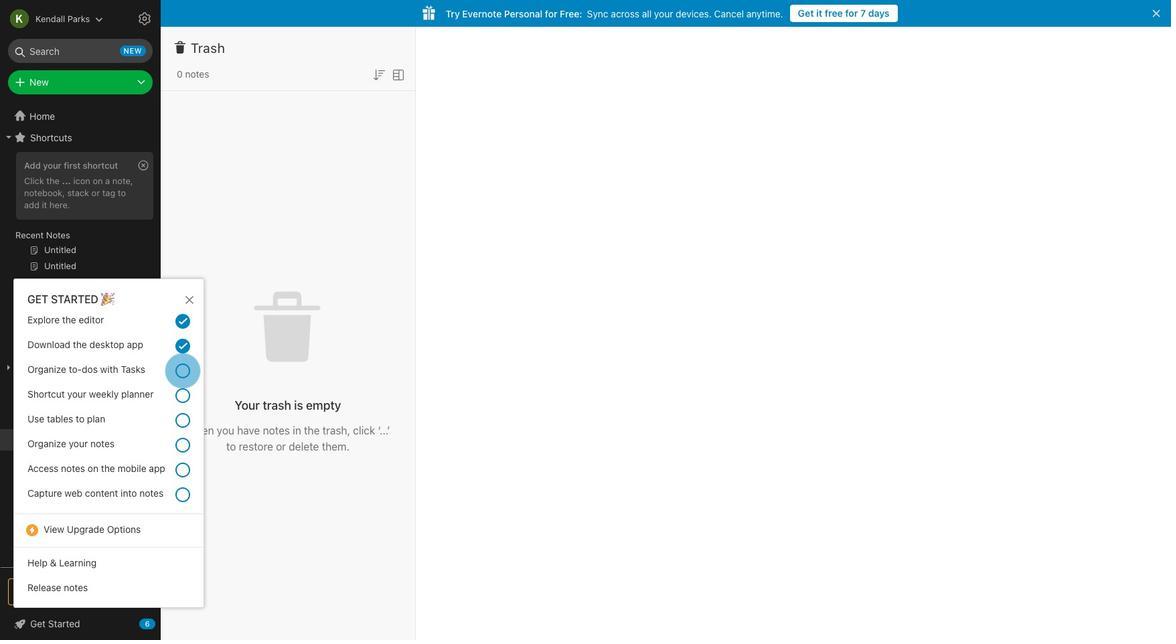 Task type: describe. For each thing, give the bounding box(es) containing it.
get started 🎉
[[27, 293, 114, 305]]

cancel
[[714, 8, 744, 19]]

view
[[44, 523, 64, 535]]

release notes link
[[14, 578, 203, 603]]

have
[[237, 424, 260, 436]]

with inside organize to-dos with tasks link
[[100, 364, 118, 375]]

capture web content into notes
[[27, 488, 164, 499]]

get for get started
[[30, 618, 46, 630]]

upgrade inside upgrade popup button
[[69, 586, 109, 598]]

me
[[83, 405, 97, 416]]

notebook,
[[24, 187, 65, 198]]

🎉
[[101, 293, 114, 305]]

into
[[121, 488, 137, 499]]

get
[[27, 293, 48, 305]]

your for add your first shortcut
[[43, 160, 61, 171]]

icon
[[73, 175, 90, 186]]

click to collapse image
[[156, 615, 166, 632]]

notes link
[[0, 306, 160, 327]]

or inside icon on a note, notebook, stack or tag to add it here.
[[92, 187, 100, 198]]

upgrade button
[[8, 579, 153, 605]]

or inside when you have notes in the trash, click '...' to restore or delete them.
[[276, 440, 286, 452]]

tree containing home
[[0, 105, 161, 567]]

free
[[825, 7, 843, 19]]

release
[[27, 582, 61, 593]]

content
[[85, 488, 118, 499]]

the for download
[[73, 339, 87, 350]]

explore
[[27, 314, 60, 325]]

here.
[[49, 199, 70, 210]]

recent notes
[[15, 230, 70, 240]]

Search text field
[[17, 39, 143, 63]]

new
[[29, 76, 49, 88]]

is
[[294, 398, 303, 412]]

notes right into at the bottom of page
[[139, 488, 164, 499]]

shared with me
[[29, 405, 97, 416]]

the for explore
[[62, 314, 76, 325]]

tags button
[[0, 378, 160, 400]]

the for click
[[46, 175, 60, 186]]

personal
[[504, 8, 543, 19]]

first
[[64, 160, 80, 171]]

notes inside when you have notes in the trash, click '...' to restore or delete them.
[[263, 424, 290, 436]]

group inside tree
[[0, 148, 160, 311]]

download the desktop app link
[[14, 335, 203, 360]]

Help and Learning task checklist field
[[0, 613, 161, 635]]

sync
[[587, 8, 608, 19]]

your trash is empty
[[235, 398, 341, 412]]

your for shortcut your weekly planner
[[67, 388, 86, 400]]

organize for organize to-dos with tasks
[[27, 364, 66, 375]]

capture web content into notes link
[[14, 484, 203, 508]]

delete
[[289, 440, 319, 452]]

click
[[353, 424, 375, 436]]

access notes on the mobile app link
[[14, 459, 203, 484]]

release notes
[[27, 582, 88, 593]]

1 horizontal spatial tasks
[[121, 364, 145, 375]]

trash inside tree
[[29, 434, 53, 446]]

notebooks
[[30, 362, 77, 373]]

note window - empty element
[[416, 27, 1171, 640]]

when
[[186, 424, 214, 436]]

organize your notes link
[[14, 434, 203, 459]]

started
[[48, 618, 80, 630]]

evernote
[[462, 8, 502, 19]]

0 horizontal spatial to
[[76, 413, 84, 425]]

&
[[50, 557, 57, 569]]

note,
[[112, 175, 133, 186]]

add your first shortcut
[[24, 160, 118, 171]]

app inside 'link'
[[127, 339, 143, 350]]

help & learning link
[[14, 553, 203, 578]]

you
[[217, 424, 234, 436]]

kendall parks
[[35, 13, 90, 24]]

...
[[62, 175, 71, 186]]

get it free for 7 days button
[[790, 5, 898, 22]]

shortcut
[[27, 388, 65, 400]]

7
[[861, 7, 866, 19]]

editor
[[79, 314, 104, 325]]

your right all
[[654, 8, 673, 19]]

restore
[[239, 440, 273, 452]]

to inside when you have notes in the trash, click '...' to restore or delete them.
[[226, 440, 236, 452]]

a
[[105, 175, 110, 186]]

trash,
[[323, 424, 350, 436]]

settings image
[[137, 11, 153, 27]]

new
[[124, 46, 142, 55]]



Task type: locate. For each thing, give the bounding box(es) containing it.
try evernote personal for free: sync across all your devices. cancel anytime.
[[446, 8, 783, 19]]

kendall
[[35, 13, 65, 24]]

it left 'free'
[[816, 7, 823, 19]]

organize up access
[[27, 438, 66, 449]]

explore the editor link
[[14, 310, 203, 335]]

in
[[293, 424, 301, 436]]

organize
[[27, 364, 66, 375], [27, 438, 66, 449]]

to left plan
[[76, 413, 84, 425]]

new search field
[[17, 39, 146, 63]]

notes right 'recent'
[[46, 230, 70, 240]]

get
[[798, 7, 814, 19], [30, 618, 46, 630]]

tables
[[47, 413, 73, 425]]

your up me
[[67, 388, 86, 400]]

mobile
[[117, 463, 146, 474]]

0 vertical spatial on
[[93, 175, 103, 186]]

your down use tables to plan
[[69, 438, 88, 449]]

tasks inside 'button'
[[29, 332, 54, 344]]

0 horizontal spatial tasks
[[29, 332, 54, 344]]

trash link
[[0, 429, 160, 451]]

home
[[29, 110, 55, 122]]

1 vertical spatial on
[[88, 463, 98, 474]]

for inside button
[[845, 7, 858, 19]]

1 vertical spatial notes
[[29, 311, 55, 322]]

1 horizontal spatial with
[[100, 364, 118, 375]]

group containing add your first shortcut
[[0, 148, 160, 311]]

0 vertical spatial organize
[[27, 364, 66, 375]]

1 horizontal spatial for
[[845, 7, 858, 19]]

with inside shared with me 'link'
[[63, 405, 81, 416]]

get inside button
[[798, 7, 814, 19]]

notes down "get"
[[29, 311, 55, 322]]

on
[[93, 175, 103, 186], [88, 463, 98, 474]]

click the ...
[[24, 175, 71, 186]]

1 vertical spatial get
[[30, 618, 46, 630]]

'...'
[[378, 424, 390, 436]]

trash
[[191, 40, 225, 56], [29, 434, 53, 446]]

for left 7
[[845, 7, 858, 19]]

your
[[654, 8, 673, 19], [43, 160, 61, 171], [67, 388, 86, 400], [69, 438, 88, 449]]

notes left in
[[263, 424, 290, 436]]

0 vertical spatial to
[[118, 187, 126, 198]]

2 vertical spatial to
[[226, 440, 236, 452]]

organize for organize your notes
[[27, 438, 66, 449]]

expand notebooks image
[[3, 362, 14, 373]]

0 horizontal spatial with
[[63, 405, 81, 416]]

note list element
[[161, 27, 416, 640]]

get it free for 7 days
[[798, 7, 890, 19]]

add
[[24, 160, 41, 171]]

0 vertical spatial with
[[100, 364, 118, 375]]

6
[[145, 619, 150, 628]]

tasks up planner
[[121, 364, 145, 375]]

View options field
[[387, 66, 406, 83]]

your up click the ...
[[43, 160, 61, 171]]

all
[[642, 8, 652, 19]]

or
[[92, 187, 100, 198], [276, 440, 286, 452]]

dropdown list menu containing help & learning
[[14, 553, 203, 603]]

options
[[107, 523, 141, 535]]

for
[[845, 7, 858, 19], [545, 8, 558, 19]]

access
[[27, 463, 58, 474]]

planner
[[121, 388, 154, 400]]

the right in
[[304, 424, 320, 436]]

recent
[[15, 230, 44, 240]]

2 organize from the top
[[27, 438, 66, 449]]

1 vertical spatial app
[[149, 463, 165, 474]]

shortcut your weekly planner
[[27, 388, 154, 400]]

app right desktop
[[127, 339, 143, 350]]

1 horizontal spatial get
[[798, 7, 814, 19]]

0 vertical spatial trash
[[191, 40, 225, 56]]

notes down use tables to plan link
[[90, 438, 115, 449]]

or left delete
[[276, 440, 286, 452]]

empty
[[306, 398, 341, 412]]

1 vertical spatial tasks
[[121, 364, 145, 375]]

days
[[868, 7, 890, 19]]

home link
[[0, 105, 161, 127]]

dropdown list menu containing view upgrade options
[[14, 520, 203, 553]]

the inside 'link'
[[73, 339, 87, 350]]

dos
[[82, 364, 98, 375]]

plan
[[87, 413, 105, 425]]

1 organize from the top
[[27, 364, 66, 375]]

web
[[65, 488, 82, 499]]

for left the free:
[[545, 8, 558, 19]]

view upgrade options link
[[14, 520, 203, 542]]

0 horizontal spatial it
[[42, 199, 47, 210]]

try
[[446, 8, 460, 19]]

0
[[177, 68, 183, 80]]

the down organize your notes link
[[101, 463, 115, 474]]

download the desktop app
[[27, 339, 143, 350]]

app right mobile
[[149, 463, 165, 474]]

your for organize your notes
[[69, 438, 88, 449]]

2 for from the left
[[545, 8, 558, 19]]

1 vertical spatial upgrade
[[69, 586, 109, 598]]

organize to-dos with tasks
[[27, 364, 145, 375]]

free:
[[560, 8, 582, 19]]

0 notes
[[177, 68, 209, 80]]

1 dropdown list menu from the top
[[14, 310, 203, 520]]

shortcuts
[[30, 132, 72, 143]]

it down notebook,
[[42, 199, 47, 210]]

help & learning
[[27, 557, 97, 569]]

dropdown list menu containing explore the editor
[[14, 310, 203, 520]]

on left a
[[93, 175, 103, 186]]

it
[[816, 7, 823, 19], [42, 199, 47, 210]]

1 vertical spatial or
[[276, 440, 286, 452]]

the inside group
[[46, 175, 60, 186]]

shortcuts button
[[0, 127, 160, 148]]

started
[[51, 293, 98, 305]]

get inside help and learning task checklist field
[[30, 618, 46, 630]]

for for free:
[[545, 8, 558, 19]]

devices.
[[676, 8, 712, 19]]

it inside icon on a note, notebook, stack or tag to add it here.
[[42, 199, 47, 210]]

notes inside group
[[46, 230, 70, 240]]

1 vertical spatial organize
[[27, 438, 66, 449]]

app
[[127, 339, 143, 350], [149, 463, 165, 474]]

trash up 0 notes
[[191, 40, 225, 56]]

icon on a note, notebook, stack or tag to add it here.
[[24, 175, 133, 210]]

dropdown list menu
[[14, 310, 203, 520], [14, 520, 203, 553], [14, 553, 203, 603]]

organize up tags
[[27, 364, 66, 375]]

notes right 0
[[185, 68, 209, 80]]

the inside when you have notes in the trash, click '...' to restore or delete them.
[[304, 424, 320, 436]]

Sort options field
[[371, 66, 387, 83]]

get for get it free for 7 days
[[798, 7, 814, 19]]

0 vertical spatial notes
[[46, 230, 70, 240]]

shared with me link
[[0, 400, 160, 421]]

0 vertical spatial tasks
[[29, 332, 54, 344]]

tree
[[0, 105, 161, 567]]

1 horizontal spatial trash
[[191, 40, 225, 56]]

0 horizontal spatial for
[[545, 8, 558, 19]]

weekly
[[89, 388, 119, 400]]

1 horizontal spatial it
[[816, 7, 823, 19]]

shortcut
[[83, 160, 118, 171]]

your
[[235, 398, 260, 412]]

new button
[[8, 70, 153, 94]]

to inside icon on a note, notebook, stack or tag to add it here.
[[118, 187, 126, 198]]

use tables to plan
[[27, 413, 105, 425]]

on up capture web content into notes
[[88, 463, 98, 474]]

0 vertical spatial upgrade
[[67, 523, 104, 535]]

3 dropdown list menu from the top
[[14, 553, 203, 603]]

1 for from the left
[[845, 7, 858, 19]]

add
[[24, 199, 39, 210]]

for for 7
[[845, 7, 858, 19]]

0 horizontal spatial get
[[30, 618, 46, 630]]

use
[[27, 413, 44, 425]]

use tables to plan link
[[14, 409, 203, 434]]

upgrade
[[67, 523, 104, 535], [69, 586, 109, 598]]

to down note,
[[118, 187, 126, 198]]

0 vertical spatial or
[[92, 187, 100, 198]]

the up the notebooks link
[[73, 339, 87, 350]]

group
[[0, 148, 160, 311]]

tasks button
[[0, 327, 160, 349]]

trash inside note list element
[[191, 40, 225, 56]]

to-
[[69, 364, 82, 375]]

desktop
[[89, 339, 124, 350]]

0 horizontal spatial trash
[[29, 434, 53, 446]]

get left started at the bottom left of the page
[[30, 618, 46, 630]]

0 vertical spatial it
[[816, 7, 823, 19]]

1 vertical spatial to
[[76, 413, 84, 425]]

shortcut your weekly planner link
[[14, 384, 203, 409]]

with right dos
[[100, 364, 118, 375]]

view upgrade options
[[44, 523, 141, 535]]

click
[[24, 175, 44, 186]]

them.
[[322, 440, 350, 452]]

0 horizontal spatial app
[[127, 339, 143, 350]]

notes
[[185, 68, 209, 80], [263, 424, 290, 436], [90, 438, 115, 449], [61, 463, 85, 474], [139, 488, 164, 499], [64, 582, 88, 593]]

1 horizontal spatial to
[[118, 187, 126, 198]]

notes
[[46, 230, 70, 240], [29, 311, 55, 322]]

upgrade down learning
[[69, 586, 109, 598]]

1 horizontal spatial app
[[149, 463, 165, 474]]

get left 'free'
[[798, 7, 814, 19]]

1 vertical spatial with
[[63, 405, 81, 416]]

or left tag
[[92, 187, 100, 198]]

download
[[27, 339, 70, 350]]

1 horizontal spatial or
[[276, 440, 286, 452]]

2 horizontal spatial to
[[226, 440, 236, 452]]

anytime.
[[747, 8, 783, 19]]

on inside icon on a note, notebook, stack or tag to add it here.
[[93, 175, 103, 186]]

0 vertical spatial get
[[798, 7, 814, 19]]

0 horizontal spatial or
[[92, 187, 100, 198]]

to down the you
[[226, 440, 236, 452]]

with left me
[[63, 405, 81, 416]]

the down 'get started 🎉'
[[62, 314, 76, 325]]

notes down learning
[[64, 582, 88, 593]]

organize your notes
[[27, 438, 115, 449]]

the left ...
[[46, 175, 60, 186]]

trash down use
[[29, 434, 53, 446]]

tags
[[30, 383, 51, 395]]

0 vertical spatial app
[[127, 339, 143, 350]]

notes up web
[[61, 463, 85, 474]]

1 vertical spatial trash
[[29, 434, 53, 446]]

tasks down explore
[[29, 332, 54, 344]]

upgrade right view
[[67, 523, 104, 535]]

upgrade inside the view upgrade options link
[[67, 523, 104, 535]]

when you have notes in the trash, click '...' to restore or delete them.
[[186, 424, 390, 452]]

trash
[[263, 398, 291, 412]]

access notes on the mobile app
[[27, 463, 165, 474]]

it inside button
[[816, 7, 823, 19]]

2 dropdown list menu from the top
[[14, 520, 203, 553]]

1 vertical spatial it
[[42, 199, 47, 210]]

Account field
[[0, 5, 103, 32]]



Task type: vqa. For each thing, say whether or not it's contained in the screenshot.
bottom Organize
yes



